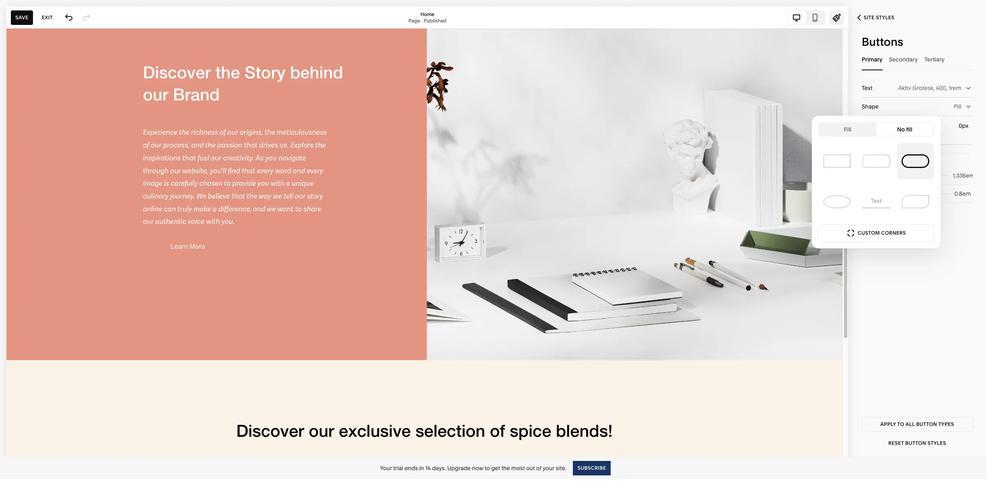 Task type: describe. For each thing, give the bounding box(es) containing it.
the
[[502, 465, 510, 472]]

to
[[485, 465, 490, 472]]

reset button styles button
[[862, 437, 973, 451]]

primary
[[862, 56, 883, 63]]

primary button
[[862, 48, 883, 70]]

page
[[409, 18, 420, 24]]

most
[[512, 465, 525, 472]]

no fill
[[898, 126, 913, 133]]

site.
[[556, 465, 567, 472]]

secondary button
[[890, 48, 919, 70]]

your
[[543, 465, 555, 472]]

1rem
[[949, 85, 962, 92]]

reset button styles
[[889, 441, 947, 447]]

ends
[[405, 465, 418, 472]]

site styles
[[864, 14, 895, 21]]

site
[[864, 14, 875, 21]]

in
[[419, 465, 424, 472]]

grotesk,
[[913, 85, 935, 92]]

exit
[[42, 14, 53, 20]]

custom corners button
[[819, 225, 935, 242]]

button
[[906, 441, 927, 447]]

square image
[[823, 155, 851, 168]]

shape
[[862, 103, 879, 110]]

save
[[15, 14, 28, 20]]

tab list containing fill
[[820, 123, 934, 136]]

days.
[[432, 465, 446, 472]]

pill
[[954, 103, 962, 110]]

fill
[[844, 126, 852, 133]]

buttons
[[862, 35, 904, 49]]

aktiv
[[899, 85, 912, 92]]

[object Object] range field
[[862, 136, 973, 154]]

out
[[527, 465, 535, 472]]

your trial ends in 14 days. upgrade now to get the most out of your site.
[[380, 465, 567, 472]]



Task type: locate. For each thing, give the bounding box(es) containing it.
home
[[421, 11, 435, 17]]

styles right site
[[877, 14, 895, 21]]

outline
[[862, 122, 882, 130]]

fill button
[[820, 123, 877, 136]]

reset
[[889, 441, 905, 447]]

published
[[424, 18, 447, 24]]

your
[[380, 465, 392, 472]]

upgrade
[[448, 465, 471, 472]]

text
[[862, 85, 873, 92]]

site styles button
[[849, 9, 904, 27]]

tertiary button
[[925, 48, 945, 70]]

styles inside site styles button
[[877, 14, 895, 21]]

styles
[[877, 14, 895, 21], [928, 441, 947, 447]]

custom
[[858, 230, 881, 236]]

home page · published
[[409, 11, 447, 24]]

secondary
[[890, 56, 919, 63]]

exit button
[[37, 10, 57, 25]]

tab list containing primary
[[862, 48, 973, 70]]

400,
[[937, 85, 948, 92]]

now
[[472, 465, 484, 472]]

tertiary
[[925, 56, 945, 63]]

underline image
[[863, 195, 891, 209]]

1 vertical spatial styles
[[928, 441, 947, 447]]

2 vertical spatial tab list
[[820, 123, 934, 136]]

no
[[898, 126, 905, 133]]

save button
[[11, 10, 33, 25]]

0 horizontal spatial styles
[[877, 14, 895, 21]]

custom corners
[[858, 230, 907, 236]]

[object Object] text field
[[959, 122, 971, 130]]

no fill button
[[877, 123, 934, 136]]

get
[[492, 465, 500, 472]]

outline element
[[862, 116, 973, 154]]

petal image
[[902, 195, 930, 209]]

0 vertical spatial tab list
[[788, 11, 825, 24]]

fill
[[907, 126, 913, 133]]

1 vertical spatial tab list
[[862, 48, 973, 70]]

·
[[422, 18, 423, 24]]

trial
[[394, 465, 404, 472]]

oval image
[[823, 195, 851, 209]]

1 horizontal spatial styles
[[928, 441, 947, 447]]

None range field
[[881, 167, 949, 185], [881, 185, 949, 203], [881, 167, 949, 185], [881, 185, 949, 203]]

0 vertical spatial styles
[[877, 14, 895, 21]]

None text field
[[953, 190, 973, 198]]

None text field
[[953, 171, 973, 180]]

styles inside reset button styles button
[[928, 441, 947, 447]]

14
[[426, 465, 431, 472]]

aktiv grotesk, 400, 1rem
[[899, 85, 962, 92]]

corners
[[882, 230, 907, 236]]

rounded rectangle image
[[863, 155, 891, 168]]

styles right button on the right
[[928, 441, 947, 447]]

of
[[537, 465, 542, 472]]

pill image
[[902, 155, 930, 168]]

tab list
[[788, 11, 825, 24], [862, 48, 973, 70], [820, 123, 934, 136]]



